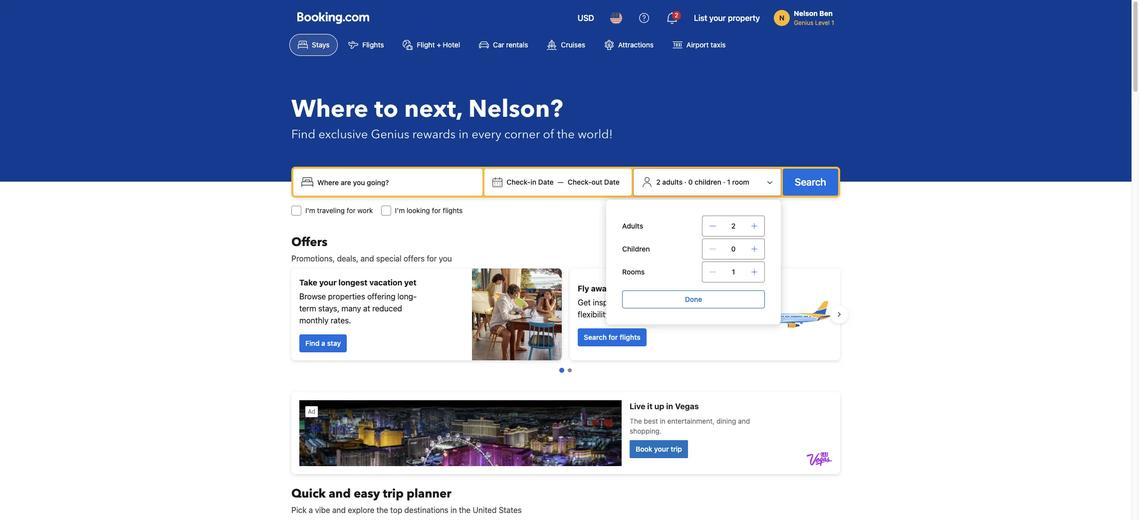 Task type: describe. For each thing, give the bounding box(es) containing it.
Where are you going? field
[[313, 173, 479, 191]]

list
[[694, 13, 708, 22]]

0 horizontal spatial the
[[377, 506, 388, 515]]

corner
[[504, 126, 540, 143]]

flights link
[[340, 34, 392, 56]]

deals,
[[337, 254, 359, 263]]

airport taxis link
[[664, 34, 734, 56]]

rooms
[[622, 267, 645, 276]]

take your longest vacation yet image
[[472, 268, 562, 360]]

2 vertical spatial 1
[[732, 267, 735, 276]]

flights
[[363, 40, 384, 49]]

of
[[543, 126, 554, 143]]

traveling
[[317, 206, 345, 215]]

the inside where to next, nelson? find exclusive genius rewards in every corner of the world!
[[557, 126, 575, 143]]

adults
[[662, 178, 683, 186]]

explore
[[348, 506, 375, 515]]

search for flights
[[584, 333, 641, 341]]

level
[[815, 19, 830, 26]]

hotel
[[443, 40, 460, 49]]

i'm looking for flights
[[395, 206, 463, 215]]

destinations
[[404, 506, 449, 515]]

nelson?
[[469, 93, 563, 126]]

monthly
[[299, 316, 329, 325]]

fly away to your dream vacation image
[[763, 279, 832, 349]]

2 inside dropdown button
[[675, 11, 678, 19]]

search for flights link
[[578, 328, 647, 346]]

united
[[473, 506, 497, 515]]

rates.
[[331, 316, 351, 325]]

2 check- from the left
[[568, 178, 592, 186]]

book
[[680, 298, 698, 307]]

for inside 'link'
[[609, 333, 618, 341]]

done
[[685, 295, 702, 303]]

genius inside nelson ben genius level 1
[[794, 19, 814, 26]]

1 vertical spatial in
[[531, 178, 536, 186]]

your account menu nelson ben genius level 1 element
[[774, 4, 838, 27]]

vacation inside the fly away to your dream vacation get inspired – compare and book flights with flexibility
[[669, 284, 702, 293]]

list your property
[[694, 13, 760, 22]]

check-in date — check-out date
[[507, 178, 620, 186]]

in inside quick and easy trip planner pick a vibe and explore the top destinations in the united states
[[451, 506, 457, 515]]

stays
[[312, 40, 330, 49]]

cruises link
[[539, 34, 594, 56]]

rentals
[[506, 40, 528, 49]]

where
[[291, 93, 368, 126]]

check-in date button
[[503, 173, 558, 191]]

–
[[624, 298, 628, 307]]

planner
[[407, 486, 452, 502]]

states
[[499, 506, 522, 515]]

next,
[[404, 93, 463, 126]]

find a stay
[[305, 339, 341, 347]]

—
[[558, 178, 564, 186]]

main content containing offers
[[283, 234, 848, 520]]

flight
[[417, 40, 435, 49]]

exclusive
[[319, 126, 368, 143]]

and inside offers promotions, deals, and special offers for you
[[361, 254, 374, 263]]

room
[[732, 178, 749, 186]]

vibe
[[315, 506, 330, 515]]

done button
[[622, 290, 765, 308]]

a inside quick and easy trip planner pick a vibe and explore the top destinations in the united states
[[309, 506, 313, 515]]

easy
[[354, 486, 380, 502]]

special
[[376, 254, 402, 263]]

where to next, nelson? find exclusive genius rewards in every corner of the world!
[[291, 93, 613, 143]]

0 inside button
[[689, 178, 693, 186]]

take your longest vacation yet browse properties offering long- term stays, many at reduced monthly rates.
[[299, 278, 417, 325]]

fly away to your dream vacation get inspired – compare and book flights with flexibility
[[578, 284, 740, 319]]

away
[[591, 284, 611, 293]]

attractions
[[618, 40, 654, 49]]

fly
[[578, 284, 589, 293]]

and up vibe
[[329, 486, 351, 502]]

children
[[622, 245, 650, 253]]

usd button
[[572, 6, 600, 30]]

nelson
[[794, 9, 818, 17]]

long-
[[398, 292, 417, 301]]

i'm
[[305, 206, 315, 215]]

attractions link
[[596, 34, 662, 56]]

flight + hotel link
[[394, 34, 469, 56]]

check-out date button
[[564, 173, 624, 191]]

every
[[472, 126, 501, 143]]

at
[[363, 304, 370, 313]]

many
[[342, 304, 361, 313]]

offers promotions, deals, and special offers for you
[[291, 234, 452, 263]]

reduced
[[372, 304, 402, 313]]

1 inside button
[[727, 178, 731, 186]]

1 horizontal spatial 0
[[731, 245, 736, 253]]



Task type: vqa. For each thing, say whether or not it's contained in the screenshot.
Flexibility
yes



Task type: locate. For each thing, give the bounding box(es) containing it.
taxis
[[711, 40, 726, 49]]

0 vertical spatial to
[[374, 93, 398, 126]]

date left —
[[538, 178, 554, 186]]

0 horizontal spatial vacation
[[369, 278, 402, 287]]

1 horizontal spatial flights
[[620, 333, 641, 341]]

check- left —
[[507, 178, 531, 186]]

2 down room
[[732, 222, 736, 230]]

flights left with
[[700, 298, 722, 307]]

find inside 'link'
[[305, 339, 320, 347]]

2 horizontal spatial 2
[[732, 222, 736, 230]]

1 vertical spatial 2
[[656, 178, 661, 186]]

0 horizontal spatial 2
[[656, 178, 661, 186]]

term
[[299, 304, 316, 313]]

· right children
[[723, 178, 725, 186]]

car rentals link
[[471, 34, 537, 56]]

1 date from the left
[[538, 178, 554, 186]]

0 horizontal spatial search
[[584, 333, 607, 341]]

1 horizontal spatial date
[[604, 178, 620, 186]]

0 vertical spatial 1
[[832, 19, 834, 26]]

1 vertical spatial search
[[584, 333, 607, 341]]

1 vertical spatial 0
[[731, 245, 736, 253]]

find inside where to next, nelson? find exclusive genius rewards in every corner of the world!
[[291, 126, 316, 143]]

1 vertical spatial to
[[613, 284, 621, 293]]

1 horizontal spatial in
[[459, 126, 469, 143]]

2 · from the left
[[723, 178, 725, 186]]

your
[[710, 13, 726, 22], [319, 278, 337, 287], [623, 284, 640, 293]]

0 vertical spatial 0
[[689, 178, 693, 186]]

to left next, on the left of page
[[374, 93, 398, 126]]

i'm traveling for work
[[305, 206, 373, 215]]

in left —
[[531, 178, 536, 186]]

vacation up done
[[669, 284, 702, 293]]

0 horizontal spatial date
[[538, 178, 554, 186]]

flights down –
[[620, 333, 641, 341]]

the left united
[[459, 506, 471, 515]]

your up –
[[623, 284, 640, 293]]

0 horizontal spatial 0
[[689, 178, 693, 186]]

0 vertical spatial find
[[291, 126, 316, 143]]

usd
[[578, 13, 594, 22]]

1 horizontal spatial search
[[795, 176, 826, 188]]

promotions,
[[291, 254, 335, 263]]

flights right looking
[[443, 206, 463, 215]]

top
[[390, 506, 402, 515]]

a inside 'link'
[[321, 339, 325, 347]]

1 inside nelson ben genius level 1
[[832, 19, 834, 26]]

0 horizontal spatial your
[[319, 278, 337, 287]]

date
[[538, 178, 554, 186], [604, 178, 620, 186]]

region containing take your longest vacation yet
[[283, 265, 848, 364]]

1 up with
[[732, 267, 735, 276]]

0 horizontal spatial to
[[374, 93, 398, 126]]

i'm
[[395, 206, 405, 215]]

0 horizontal spatial a
[[309, 506, 313, 515]]

booking.com image
[[297, 12, 369, 24]]

car
[[493, 40, 504, 49]]

genius inside where to next, nelson? find exclusive genius rewards in every corner of the world!
[[371, 126, 409, 143]]

search
[[795, 176, 826, 188], [584, 333, 607, 341]]

0 vertical spatial genius
[[794, 19, 814, 26]]

0 vertical spatial search
[[795, 176, 826, 188]]

date right out
[[604, 178, 620, 186]]

flight + hotel
[[417, 40, 460, 49]]

find left stay on the bottom left of the page
[[305, 339, 320, 347]]

2 horizontal spatial your
[[710, 13, 726, 22]]

genius
[[794, 19, 814, 26], [371, 126, 409, 143]]

2 left the list
[[675, 11, 678, 19]]

car rentals
[[493, 40, 528, 49]]

a
[[321, 339, 325, 347], [309, 506, 313, 515]]

your right the list
[[710, 13, 726, 22]]

the right of
[[557, 126, 575, 143]]

for left work
[[347, 206, 356, 215]]

0 vertical spatial flights
[[443, 206, 463, 215]]

2 adults · 0 children · 1 room
[[656, 178, 749, 186]]

list your property link
[[688, 6, 766, 30]]

and inside the fly away to your dream vacation get inspired – compare and book flights with flexibility
[[664, 298, 678, 307]]

find
[[291, 126, 316, 143], [305, 339, 320, 347]]

1 vertical spatial find
[[305, 339, 320, 347]]

longest
[[339, 278, 368, 287]]

airport taxis
[[687, 40, 726, 49]]

2 left the adults
[[656, 178, 661, 186]]

flexibility
[[578, 310, 610, 319]]

airport
[[687, 40, 709, 49]]

search inside 'link'
[[584, 333, 607, 341]]

for
[[347, 206, 356, 215], [432, 206, 441, 215], [427, 254, 437, 263], [609, 333, 618, 341]]

property
[[728, 13, 760, 22]]

work
[[358, 206, 373, 215]]

n
[[779, 13, 785, 22]]

2 vertical spatial in
[[451, 506, 457, 515]]

1 vertical spatial flights
[[700, 298, 722, 307]]

2 date from the left
[[604, 178, 620, 186]]

1 horizontal spatial a
[[321, 339, 325, 347]]

and
[[361, 254, 374, 263], [664, 298, 678, 307], [329, 486, 351, 502], [332, 506, 346, 515]]

2 adults · 0 children · 1 room button
[[638, 173, 777, 192]]

pick
[[291, 506, 307, 515]]

search button
[[783, 169, 838, 196]]

in right destinations
[[451, 506, 457, 515]]

0 horizontal spatial genius
[[371, 126, 409, 143]]

·
[[685, 178, 687, 186], [723, 178, 725, 186]]

0 vertical spatial a
[[321, 339, 325, 347]]

flights
[[443, 206, 463, 215], [700, 298, 722, 307], [620, 333, 641, 341]]

search for search
[[795, 176, 826, 188]]

a left vibe
[[309, 506, 313, 515]]

your right take
[[319, 278, 337, 287]]

1
[[832, 19, 834, 26], [727, 178, 731, 186], [732, 267, 735, 276]]

and left book
[[664, 298, 678, 307]]

0 horizontal spatial ·
[[685, 178, 687, 186]]

your inside the fly away to your dream vacation get inspired – compare and book flights with flexibility
[[623, 284, 640, 293]]

offering
[[367, 292, 396, 301]]

flights inside the fly away to your dream vacation get inspired – compare and book flights with flexibility
[[700, 298, 722, 307]]

you
[[439, 254, 452, 263]]

your for property
[[710, 13, 726, 22]]

browse
[[299, 292, 326, 301]]

properties
[[328, 292, 365, 301]]

for left you at the left
[[427, 254, 437, 263]]

check-
[[507, 178, 531, 186], [568, 178, 592, 186]]

1 · from the left
[[685, 178, 687, 186]]

to
[[374, 93, 398, 126], [613, 284, 621, 293]]

a left stay on the bottom left of the page
[[321, 339, 325, 347]]

progress bar
[[559, 368, 572, 373]]

stay
[[327, 339, 341, 347]]

2 inside button
[[656, 178, 661, 186]]

· right the adults
[[685, 178, 687, 186]]

with
[[725, 298, 740, 307]]

your inside take your longest vacation yet browse properties offering long- term stays, many at reduced monthly rates.
[[319, 278, 337, 287]]

to inside where to next, nelson? find exclusive genius rewards in every corner of the world!
[[374, 93, 398, 126]]

search inside button
[[795, 176, 826, 188]]

for inside offers promotions, deals, and special offers for you
[[427, 254, 437, 263]]

rewards
[[412, 126, 456, 143]]

1 horizontal spatial 2
[[675, 11, 678, 19]]

2 button
[[660, 6, 684, 30]]

yet
[[404, 278, 417, 287]]

advertisement region
[[291, 392, 840, 474]]

inspired
[[593, 298, 622, 307]]

stays,
[[318, 304, 340, 313]]

quick and easy trip planner pick a vibe and explore the top destinations in the united states
[[291, 486, 522, 515]]

1 check- from the left
[[507, 178, 531, 186]]

to right away
[[613, 284, 621, 293]]

dream
[[642, 284, 667, 293]]

1 right 'level'
[[832, 19, 834, 26]]

stays link
[[289, 34, 338, 56]]

1 vertical spatial genius
[[371, 126, 409, 143]]

ben
[[820, 9, 833, 17]]

for right looking
[[432, 206, 441, 215]]

find down where on the left of page
[[291, 126, 316, 143]]

in left "every"
[[459, 126, 469, 143]]

2 horizontal spatial the
[[557, 126, 575, 143]]

genius down nelson
[[794, 19, 814, 26]]

in inside where to next, nelson? find exclusive genius rewards in every corner of the world!
[[459, 126, 469, 143]]

0 vertical spatial in
[[459, 126, 469, 143]]

2 vertical spatial flights
[[620, 333, 641, 341]]

2 vertical spatial 2
[[732, 222, 736, 230]]

and right deals,
[[361, 254, 374, 263]]

for down the flexibility
[[609, 333, 618, 341]]

check- right —
[[568, 178, 592, 186]]

1 horizontal spatial check-
[[568, 178, 592, 186]]

0 horizontal spatial in
[[451, 506, 457, 515]]

1 horizontal spatial vacation
[[669, 284, 702, 293]]

your for longest
[[319, 278, 337, 287]]

children
[[695, 178, 722, 186]]

adults
[[622, 222, 643, 230]]

main content
[[283, 234, 848, 520]]

1 vertical spatial a
[[309, 506, 313, 515]]

out
[[592, 178, 602, 186]]

to inside the fly away to your dream vacation get inspired – compare and book flights with flexibility
[[613, 284, 621, 293]]

0 horizontal spatial flights
[[443, 206, 463, 215]]

take
[[299, 278, 317, 287]]

find a stay link
[[299, 334, 347, 352]]

1 horizontal spatial genius
[[794, 19, 814, 26]]

2
[[675, 11, 678, 19], [656, 178, 661, 186], [732, 222, 736, 230]]

nelson ben genius level 1
[[794, 9, 834, 26]]

vacation inside take your longest vacation yet browse properties offering long- term stays, many at reduced monthly rates.
[[369, 278, 402, 287]]

2 horizontal spatial flights
[[700, 298, 722, 307]]

1 horizontal spatial the
[[459, 506, 471, 515]]

0
[[689, 178, 693, 186], [731, 245, 736, 253]]

1 horizontal spatial your
[[623, 284, 640, 293]]

genius left the rewards at the left
[[371, 126, 409, 143]]

flights inside 'link'
[[620, 333, 641, 341]]

search for search for flights
[[584, 333, 607, 341]]

trip
[[383, 486, 404, 502]]

in
[[459, 126, 469, 143], [531, 178, 536, 186], [451, 506, 457, 515]]

cruises
[[561, 40, 585, 49]]

the left top
[[377, 506, 388, 515]]

vacation up offering
[[369, 278, 402, 287]]

0 vertical spatial 2
[[675, 11, 678, 19]]

2 horizontal spatial in
[[531, 178, 536, 186]]

0 horizontal spatial check-
[[507, 178, 531, 186]]

1 horizontal spatial to
[[613, 284, 621, 293]]

2 horizontal spatial 1
[[832, 19, 834, 26]]

0 horizontal spatial 1
[[727, 178, 731, 186]]

and right vibe
[[332, 506, 346, 515]]

looking
[[407, 206, 430, 215]]

offers
[[291, 234, 328, 251]]

offers
[[404, 254, 425, 263]]

1 horizontal spatial ·
[[723, 178, 725, 186]]

1 left room
[[727, 178, 731, 186]]

1 vertical spatial 1
[[727, 178, 731, 186]]

1 horizontal spatial 1
[[732, 267, 735, 276]]

region
[[283, 265, 848, 364]]



